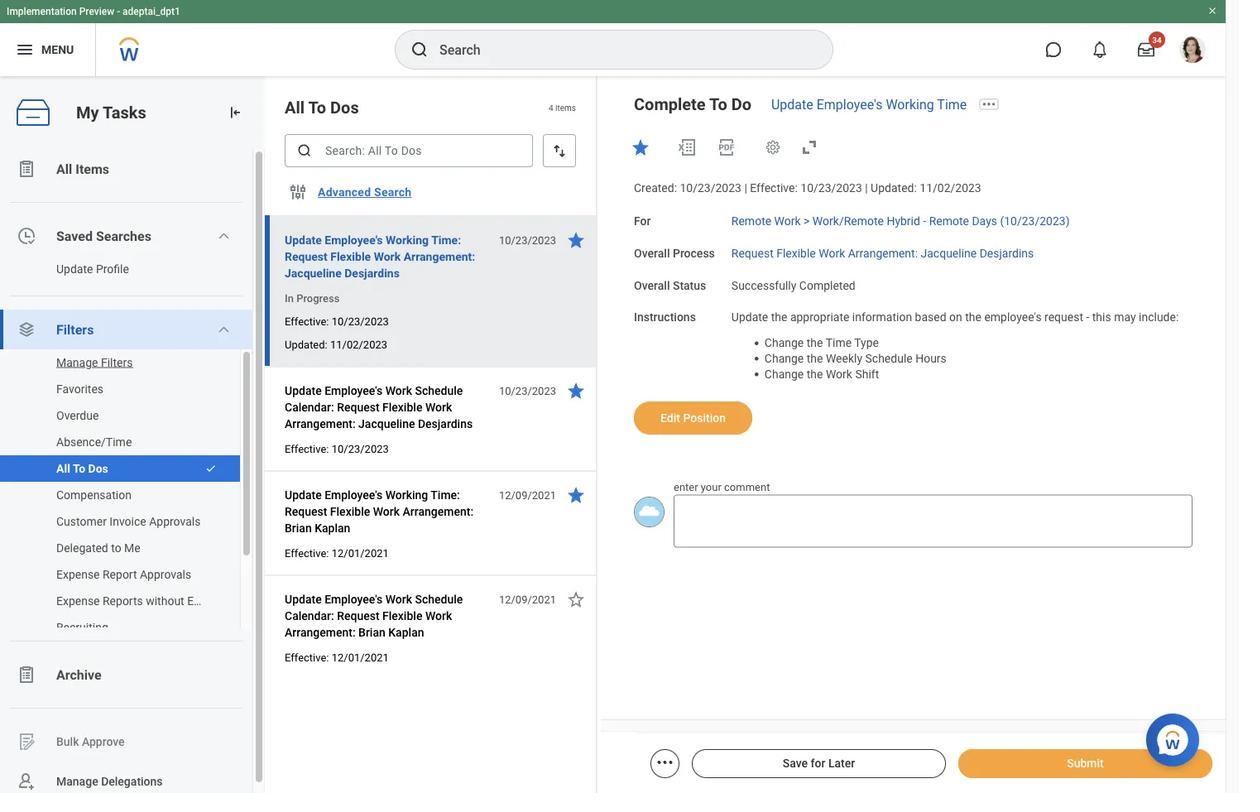 Task type: vqa. For each thing, say whether or not it's contained in the screenshot.
2nd Contribution from the bottom of the page
no



Task type: locate. For each thing, give the bounding box(es) containing it.
1 vertical spatial kaplan
[[389, 626, 424, 639]]

1 vertical spatial effective: 10/23/2023
[[285, 443, 389, 455]]

2 overall from the top
[[634, 278, 670, 292]]

check image
[[205, 463, 217, 474]]

flexible
[[777, 246, 816, 260], [331, 250, 371, 263], [383, 400, 423, 414], [330, 505, 370, 518], [383, 609, 423, 623]]

34
[[1153, 35, 1162, 45]]

customer invoice approvals
[[56, 515, 201, 528]]

update for update profile
[[56, 262, 93, 276]]

0 vertical spatial filters
[[56, 322, 94, 337]]

- right 'hybrid'
[[924, 214, 927, 228]]

time inside change the time type change the weekly schedule hours change the work shift
[[826, 336, 852, 350]]

star image
[[631, 137, 651, 157], [566, 230, 586, 250], [566, 381, 586, 401], [566, 590, 586, 609]]

all to dos up search image at the top left of the page
[[285, 98, 359, 117]]

1 vertical spatial updated:
[[285, 338, 328, 351]]

to left do
[[710, 94, 728, 114]]

archive button
[[0, 655, 253, 695]]

list containing all items
[[0, 149, 265, 793]]

preview
[[79, 6, 114, 17]]

1 overall from the top
[[634, 246, 670, 260]]

effective:
[[750, 181, 798, 195], [285, 315, 329, 328], [285, 443, 329, 455], [285, 547, 329, 559], [285, 651, 329, 664]]

effective: 12/01/2021 for brian
[[285, 651, 389, 664]]

working inside update employee's working time: request flexible work arrangement: brian kaplan
[[386, 488, 428, 502]]

0 vertical spatial -
[[117, 6, 120, 17]]

filters up manage filters
[[56, 322, 94, 337]]

11/02/2023 up "days"
[[920, 181, 982, 195]]

manage delegations
[[56, 775, 163, 788]]

1 manage from the top
[[56, 356, 98, 369]]

1 vertical spatial overall
[[634, 278, 670, 292]]

2 vertical spatial jacqueline
[[359, 417, 415, 431]]

1 calendar: from the top
[[285, 400, 334, 414]]

0 vertical spatial approvals
[[149, 515, 201, 528]]

employee's inside update employee's working time: request flexible work arrangement: jacqueline desjardins
[[325, 233, 383, 247]]

recruiting button
[[0, 614, 224, 641]]

dos down absence/time
[[88, 462, 108, 475]]

1 vertical spatial desjardins
[[345, 266, 400, 280]]

list
[[0, 149, 265, 793], [0, 349, 253, 641]]

request inside update employee's work schedule calendar: request flexible work arrangement: brian kaplan
[[337, 609, 380, 623]]

0 vertical spatial overall
[[634, 246, 670, 260]]

all
[[285, 98, 305, 117], [56, 161, 72, 177], [56, 462, 70, 475]]

expense down delegated
[[56, 568, 100, 581]]

update inside update employee's work schedule calendar: request flexible work arrangement: brian kaplan
[[285, 592, 322, 606]]

all to dos inside button
[[56, 462, 108, 475]]

2 vertical spatial change
[[765, 367, 804, 381]]

1 vertical spatial brian
[[359, 626, 386, 639]]

1 horizontal spatial jacqueline
[[359, 417, 415, 431]]

search
[[374, 185, 412, 199]]

0 horizontal spatial brian
[[285, 521, 312, 535]]

schedule inside update employee's work schedule calendar: request flexible work arrangement: jacqueline desjardins
[[415, 384, 463, 397]]

2 horizontal spatial jacqueline
[[921, 246, 977, 260]]

the
[[772, 311, 788, 324], [966, 311, 982, 324], [807, 336, 823, 350], [807, 352, 823, 365], [807, 367, 823, 381]]

1 vertical spatial working
[[386, 233, 429, 247]]

work inside update employee's working time: request flexible work arrangement: brian kaplan
[[373, 505, 400, 518]]

effective: for update employee's working time: request flexible work arrangement: brian kaplan
[[285, 547, 329, 559]]

0 vertical spatial expense
[[56, 568, 100, 581]]

to up compensation
[[73, 462, 85, 475]]

0 horizontal spatial filters
[[56, 322, 94, 337]]

without
[[146, 594, 184, 608]]

export to excel image
[[677, 137, 697, 157]]

schedule
[[866, 352, 913, 365], [415, 384, 463, 397], [415, 592, 463, 606]]

calendar: for update employee's work schedule calendar: request flexible work arrangement: brian kaplan
[[285, 609, 334, 623]]

gear image
[[765, 139, 782, 156]]

updated: 11/02/2023
[[285, 338, 388, 351]]

request flexible work arrangement: jacqueline desjardins
[[732, 246, 1035, 260]]

shift
[[856, 367, 880, 381]]

0 horizontal spatial |
[[745, 181, 748, 195]]

working for update employee's working time: request flexible work arrangement: brian kaplan
[[386, 488, 428, 502]]

all items
[[56, 161, 109, 177]]

archive
[[56, 667, 102, 683]]

0 horizontal spatial kaplan
[[315, 521, 351, 535]]

menu button
[[0, 23, 95, 76]]

star image
[[566, 485, 586, 505]]

update inside update employee's working time: request flexible work arrangement: jacqueline desjardins
[[285, 233, 322, 247]]

overall process
[[634, 246, 715, 260]]

employee's for update employee's working time: request flexible work arrangement: jacqueline desjardins
[[325, 233, 383, 247]]

update for update employee's work schedule calendar: request flexible work arrangement: jacqueline desjardins
[[285, 384, 322, 397]]

- right "preview"
[[117, 6, 120, 17]]

calendar:
[[285, 400, 334, 414], [285, 609, 334, 623]]

12/09/2021 for update employee's work schedule calendar: request flexible work arrangement: brian kaplan
[[499, 593, 556, 606]]

12/01/2021 down update employee's working time: request flexible work arrangement: brian kaplan
[[332, 547, 389, 559]]

update for update employee's working time: request flexible work arrangement: jacqueline desjardins
[[285, 233, 322, 247]]

2 effective: 10/23/2023 from the top
[[285, 443, 389, 455]]

employee's for update employee's working time
[[817, 96, 883, 112]]

1 horizontal spatial to
[[308, 98, 326, 117]]

0 vertical spatial schedule
[[866, 352, 913, 365]]

1 horizontal spatial kaplan
[[389, 626, 424, 639]]

- inside menu banner
[[117, 6, 120, 17]]

update inside update employee's work schedule calendar: request flexible work arrangement: jacqueline desjardins
[[285, 384, 322, 397]]

search image
[[296, 142, 313, 159]]

manage up favorites
[[56, 356, 98, 369]]

0 vertical spatial change
[[765, 336, 804, 350]]

1 vertical spatial filters
[[101, 356, 133, 369]]

1 vertical spatial 12/01/2021
[[332, 651, 389, 664]]

12/09/2021 for update employee's working time: request flexible work arrangement: brian kaplan
[[499, 489, 556, 501]]

1 vertical spatial expense
[[56, 594, 100, 608]]

working inside update employee's working time: request flexible work arrangement: jacqueline desjardins
[[386, 233, 429, 247]]

dos up search: all to dos text box
[[330, 98, 359, 117]]

hybrid
[[887, 214, 921, 228]]

to inside button
[[73, 462, 85, 475]]

1 12/01/2021 from the top
[[332, 547, 389, 559]]

updated: up the remote work > work/remote hybrid - remote days (10/23/2023) link
[[871, 181, 917, 195]]

0 vertical spatial 12/01/2021
[[332, 547, 389, 559]]

working
[[886, 96, 935, 112], [386, 233, 429, 247], [386, 488, 428, 502]]

0 vertical spatial updated:
[[871, 181, 917, 195]]

approvals right invoice
[[149, 515, 201, 528]]

1 vertical spatial jacqueline
[[285, 266, 342, 280]]

update inside update employee's working time: request flexible work arrangement: brian kaplan
[[285, 488, 322, 502]]

approve
[[82, 735, 125, 749]]

jacqueline inside update employee's work schedule calendar: request flexible work arrangement: jacqueline desjardins
[[359, 417, 415, 431]]

approvals inside customer invoice approvals button
[[149, 515, 201, 528]]

edit
[[661, 411, 681, 425]]

updated:
[[871, 181, 917, 195], [285, 338, 328, 351]]

search image
[[410, 40, 430, 60]]

expense inside button
[[56, 594, 100, 608]]

delegated to me button
[[0, 535, 224, 561]]

1 vertical spatial time
[[826, 336, 852, 350]]

weekly
[[826, 352, 863, 365]]

1 vertical spatial 12/09/2021
[[499, 593, 556, 606]]

2 12/01/2021 from the top
[[332, 651, 389, 664]]

0 horizontal spatial to
[[73, 462, 85, 475]]

1 horizontal spatial brian
[[359, 626, 386, 639]]

1 vertical spatial effective: 12/01/2021
[[285, 651, 389, 664]]

0 horizontal spatial desjardins
[[345, 266, 400, 280]]

progress
[[297, 292, 340, 304]]

compensation button
[[0, 482, 224, 508]]

expense reports without exceptions
[[56, 594, 244, 608]]

1 horizontal spatial updated:
[[871, 181, 917, 195]]

effective: 12/01/2021 down update employee's work schedule calendar: request flexible work arrangement: brian kaplan
[[285, 651, 389, 664]]

1 vertical spatial dos
[[88, 462, 108, 475]]

0 horizontal spatial dos
[[88, 462, 108, 475]]

update employee's work schedule calendar: request flexible work arrangement: brian kaplan button
[[285, 590, 490, 643]]

0 vertical spatial kaplan
[[315, 521, 351, 535]]

1 horizontal spatial desjardins
[[418, 417, 473, 431]]

employee's inside update employee's working time: request flexible work arrangement: brian kaplan
[[325, 488, 383, 502]]

all up compensation
[[56, 462, 70, 475]]

effective: 12/01/2021
[[285, 547, 389, 559], [285, 651, 389, 664]]

update for update employee's working time
[[772, 96, 814, 112]]

manage inside button
[[56, 356, 98, 369]]

2 effective: 12/01/2021 from the top
[[285, 651, 389, 664]]

expense up recruiting
[[56, 594, 100, 608]]

effective: 12/01/2021 down update employee's working time: request flexible work arrangement: brian kaplan
[[285, 547, 389, 559]]

1 vertical spatial approvals
[[140, 568, 191, 581]]

filters up favorites button
[[101, 356, 133, 369]]

remote left "days"
[[930, 214, 970, 228]]

filters inside dropdown button
[[56, 322, 94, 337]]

expense inside button
[[56, 568, 100, 581]]

effective: for update employee's work schedule calendar: request flexible work arrangement: brian kaplan
[[285, 651, 329, 664]]

arrangement: inside update employee's working time: request flexible work arrangement: jacqueline desjardins
[[404, 250, 476, 263]]

successfully completed
[[732, 278, 856, 292]]

enter your comment text field
[[674, 495, 1193, 548]]

0 vertical spatial desjardins
[[980, 246, 1035, 260]]

1 vertical spatial schedule
[[415, 384, 463, 397]]

effective: 10/23/2023
[[285, 315, 389, 328], [285, 443, 389, 455]]

work
[[775, 214, 801, 228], [819, 246, 846, 260], [374, 250, 401, 263], [826, 367, 853, 381], [386, 384, 412, 397], [426, 400, 452, 414], [373, 505, 400, 518], [386, 592, 412, 606], [426, 609, 452, 623]]

effective: 10/23/2023 up the updated: 11/02/2023
[[285, 315, 389, 328]]

0 vertical spatial all
[[285, 98, 305, 117]]

0 vertical spatial dos
[[330, 98, 359, 117]]

filters inside button
[[101, 356, 133, 369]]

list containing manage filters
[[0, 349, 253, 641]]

update employee's working time: request flexible work arrangement: brian kaplan button
[[285, 485, 490, 538]]

bulk approve link
[[0, 722, 253, 762]]

11/02/2023
[[920, 181, 982, 195], [330, 338, 388, 351]]

my tasks
[[76, 103, 146, 122]]

jacqueline inside update employee's working time: request flexible work arrangement: jacqueline desjardins
[[285, 266, 342, 280]]

2 vertical spatial all
[[56, 462, 70, 475]]

schedule for update employee's work schedule calendar: request flexible work arrangement: brian kaplan
[[415, 592, 463, 606]]

(10/23/2023)
[[1001, 214, 1070, 228]]

approvals up the without
[[140, 568, 191, 581]]

0 horizontal spatial updated:
[[285, 338, 328, 351]]

brian
[[285, 521, 312, 535], [359, 626, 386, 639]]

dos
[[330, 98, 359, 117], [88, 462, 108, 475]]

edit position
[[661, 411, 726, 425]]

invoice
[[110, 515, 146, 528]]

1 vertical spatial -
[[924, 214, 927, 228]]

manage down bulk
[[56, 775, 98, 788]]

time:
[[432, 233, 461, 247], [431, 488, 460, 502]]

time: inside update employee's working time: request flexible work arrangement: jacqueline desjardins
[[432, 233, 461, 247]]

1 effective: 12/01/2021 from the top
[[285, 547, 389, 559]]

filters
[[56, 322, 94, 337], [101, 356, 133, 369]]

for
[[634, 214, 651, 228]]

2 vertical spatial desjardins
[[418, 417, 473, 431]]

1 | from the left
[[745, 181, 748, 195]]

1 vertical spatial 11/02/2023
[[330, 338, 388, 351]]

item list element
[[265, 76, 598, 793]]

overall up the instructions
[[634, 278, 670, 292]]

12/01/2021 down update employee's work schedule calendar: request flexible work arrangement: brian kaplan
[[332, 651, 389, 664]]

to
[[710, 94, 728, 114], [308, 98, 326, 117], [73, 462, 85, 475]]

0 vertical spatial 12/09/2021
[[499, 489, 556, 501]]

2 vertical spatial working
[[386, 488, 428, 502]]

12/09/2021
[[499, 489, 556, 501], [499, 593, 556, 606]]

0 vertical spatial all to dos
[[285, 98, 359, 117]]

schedule inside update employee's work schedule calendar: request flexible work arrangement: brian kaplan
[[415, 592, 463, 606]]

process
[[673, 246, 715, 260]]

0 horizontal spatial -
[[117, 6, 120, 17]]

all left "items"
[[56, 161, 72, 177]]

all up search image at the top left of the page
[[285, 98, 305, 117]]

0 horizontal spatial all to dos
[[56, 462, 108, 475]]

update inside the my tasks element
[[56, 262, 93, 276]]

0 vertical spatial calendar:
[[285, 400, 334, 414]]

may
[[1115, 311, 1137, 324]]

1 vertical spatial calendar:
[[285, 609, 334, 623]]

0 vertical spatial effective: 10/23/2023
[[285, 315, 389, 328]]

recruiting
[[56, 621, 108, 634]]

2 list from the top
[[0, 349, 253, 641]]

change
[[765, 336, 804, 350], [765, 352, 804, 365], [765, 367, 804, 381]]

1 horizontal spatial -
[[924, 214, 927, 228]]

overall down for
[[634, 246, 670, 260]]

delegations
[[101, 775, 163, 788]]

updated: inside "item list" element
[[285, 338, 328, 351]]

overall
[[634, 246, 670, 260], [634, 278, 670, 292]]

overall status
[[634, 278, 707, 292]]

1 list from the top
[[0, 149, 265, 793]]

1 horizontal spatial all to dos
[[285, 98, 359, 117]]

effective: 10/23/2023 down update employee's work schedule calendar: request flexible work arrangement: jacqueline desjardins
[[285, 443, 389, 455]]

10/23/2023
[[680, 181, 742, 195], [801, 181, 863, 195], [499, 234, 556, 246], [332, 315, 389, 328], [499, 385, 556, 397], [332, 443, 389, 455]]

1 horizontal spatial |
[[866, 181, 868, 195]]

Search: All To Dos text field
[[285, 134, 533, 167]]

chevron down image
[[217, 229, 230, 243]]

11/02/2023 inside "item list" element
[[330, 338, 388, 351]]

approvals for expense report approvals
[[140, 568, 191, 581]]

0 vertical spatial effective: 12/01/2021
[[285, 547, 389, 559]]

1 horizontal spatial remote
[[930, 214, 970, 228]]

4 items
[[549, 103, 576, 112]]

0 horizontal spatial remote
[[732, 214, 772, 228]]

all to dos up compensation
[[56, 462, 108, 475]]

schedule inside change the time type change the weekly schedule hours change the work shift
[[866, 352, 913, 365]]

remote left >
[[732, 214, 772, 228]]

notifications large image
[[1092, 41, 1109, 58]]

the down successfully completed
[[772, 311, 788, 324]]

arrangement: inside update employee's work schedule calendar: request flexible work arrangement: brian kaplan
[[285, 626, 356, 639]]

2 manage from the top
[[56, 775, 98, 788]]

implementation
[[7, 6, 77, 17]]

sort image
[[552, 142, 568, 159]]

1 vertical spatial change
[[765, 352, 804, 365]]

2 change from the top
[[765, 352, 804, 365]]

calendar: inside update employee's work schedule calendar: request flexible work arrangement: brian kaplan
[[285, 609, 334, 623]]

1 expense from the top
[[56, 568, 100, 581]]

customer invoice approvals button
[[0, 508, 224, 535]]

saved searches button
[[0, 216, 253, 256]]

working for update employee's working time: request flexible work arrangement: jacqueline desjardins
[[386, 233, 429, 247]]

reports
[[103, 594, 143, 608]]

2 expense from the top
[[56, 594, 100, 608]]

approvals inside expense report approvals button
[[140, 568, 191, 581]]

2 12/09/2021 from the top
[[499, 593, 556, 606]]

0 vertical spatial time
[[938, 96, 967, 112]]

11/02/2023 down progress
[[330, 338, 388, 351]]

fullscreen image
[[800, 137, 820, 157]]

2 horizontal spatial to
[[710, 94, 728, 114]]

on
[[950, 311, 963, 324]]

0 horizontal spatial 11/02/2023
[[330, 338, 388, 351]]

- left this
[[1087, 311, 1090, 324]]

bulk approve
[[56, 735, 125, 749]]

dos inside "item list" element
[[330, 98, 359, 117]]

saved
[[56, 228, 93, 244]]

0 vertical spatial brian
[[285, 521, 312, 535]]

time: inside update employee's working time: request flexible work arrangement: brian kaplan
[[431, 488, 460, 502]]

2 calendar: from the top
[[285, 609, 334, 623]]

employee's for update employee's working time: request flexible work arrangement: brian kaplan
[[325, 488, 383, 502]]

1 horizontal spatial dos
[[330, 98, 359, 117]]

menu
[[41, 43, 74, 56]]

arrangement: inside update employee's work schedule calendar: request flexible work arrangement: jacqueline desjardins
[[285, 417, 356, 431]]

to up search image at the top left of the page
[[308, 98, 326, 117]]

manage for manage filters
[[56, 356, 98, 369]]

desjardins inside update employee's working time: request flexible work arrangement: jacqueline desjardins
[[345, 266, 400, 280]]

1 horizontal spatial 11/02/2023
[[920, 181, 982, 195]]

2 vertical spatial -
[[1087, 311, 1090, 324]]

update for update the appropriate information based on the employee's request - this may include:
[[732, 311, 769, 324]]

2 vertical spatial schedule
[[415, 592, 463, 606]]

employee's inside update employee's work schedule calendar: request flexible work arrangement: jacqueline desjardins
[[325, 384, 383, 397]]

0 vertical spatial time:
[[432, 233, 461, 247]]

clipboard image
[[17, 159, 36, 179]]

employee's inside update employee's work schedule calendar: request flexible work arrangement: brian kaplan
[[325, 592, 383, 606]]

calendar: inside update employee's work schedule calendar: request flexible work arrangement: jacqueline desjardins
[[285, 400, 334, 414]]

0 horizontal spatial time
[[826, 336, 852, 350]]

update for update employee's work schedule calendar: request flexible work arrangement: brian kaplan
[[285, 592, 322, 606]]

updated: down in progress
[[285, 338, 328, 351]]

0 vertical spatial working
[[886, 96, 935, 112]]

star image for update employee's work schedule calendar: request flexible work arrangement: brian kaplan
[[566, 590, 586, 609]]

type
[[855, 336, 879, 350]]

expense report approvals button
[[0, 561, 224, 588]]

34 button
[[1129, 31, 1166, 68]]

all to dos inside "item list" element
[[285, 98, 359, 117]]

1 vertical spatial manage
[[56, 775, 98, 788]]

1 vertical spatial time:
[[431, 488, 460, 502]]

0 horizontal spatial jacqueline
[[285, 266, 342, 280]]

status
[[673, 278, 707, 292]]

1 horizontal spatial filters
[[101, 356, 133, 369]]

jacqueline
[[921, 246, 977, 260], [285, 266, 342, 280], [359, 417, 415, 431]]

flexible inside update employee's work schedule calendar: request flexible work arrangement: brian kaplan
[[383, 609, 423, 623]]

1 12/09/2021 from the top
[[499, 489, 556, 501]]

perspective image
[[17, 320, 36, 340]]

1 vertical spatial all to dos
[[56, 462, 108, 475]]

created:
[[634, 181, 677, 195]]

the left "shift"
[[807, 367, 823, 381]]

0 vertical spatial manage
[[56, 356, 98, 369]]

inbox large image
[[1139, 41, 1155, 58]]

work inside the remote work > work/remote hybrid - remote days (10/23/2023) link
[[775, 214, 801, 228]]

work inside change the time type change the weekly schedule hours change the work shift
[[826, 367, 853, 381]]

calendar: for update employee's work schedule calendar: request flexible work arrangement: jacqueline desjardins
[[285, 400, 334, 414]]



Task type: describe. For each thing, give the bounding box(es) containing it.
work inside update employee's working time: request flexible work arrangement: jacqueline desjardins
[[374, 250, 401, 263]]

filters button
[[0, 310, 253, 349]]

exceptions
[[187, 594, 244, 608]]

brian inside update employee's working time: request flexible work arrangement: brian kaplan
[[285, 521, 312, 535]]

12/01/2021 for kaplan
[[332, 547, 389, 559]]

work inside request flexible work arrangement: jacqueline desjardins link
[[819, 246, 846, 260]]

bulk
[[56, 735, 79, 749]]

brian inside update employee's work schedule calendar: request flexible work arrangement: brian kaplan
[[359, 626, 386, 639]]

remote work > work/remote hybrid - remote days (10/23/2023)
[[732, 214, 1070, 228]]

rename image
[[17, 732, 36, 752]]

effective: 12/01/2021 for kaplan
[[285, 547, 389, 559]]

request inside update employee's working time: request flexible work arrangement: brian kaplan
[[285, 505, 327, 518]]

time: for update employee's working time: request flexible work arrangement: brian kaplan
[[431, 488, 460, 502]]

expense reports without exceptions button
[[0, 588, 244, 614]]

all inside "item list" element
[[285, 98, 305, 117]]

based
[[916, 311, 947, 324]]

update employee's working time
[[772, 96, 967, 112]]

remote work > work/remote hybrid - remote days (10/23/2023) link
[[732, 211, 1070, 228]]

searches
[[96, 228, 151, 244]]

absence/time
[[56, 435, 132, 449]]

compensation
[[56, 488, 132, 502]]

overdue
[[56, 409, 99, 422]]

request inside update employee's working time: request flexible work arrangement: jacqueline desjardins
[[285, 250, 328, 263]]

manage for manage delegations
[[56, 775, 98, 788]]

advanced search button
[[311, 176, 418, 209]]

your
[[701, 481, 722, 493]]

my
[[76, 103, 99, 122]]

1 vertical spatial all
[[56, 161, 72, 177]]

favorites
[[56, 382, 104, 396]]

favorites button
[[0, 376, 224, 402]]

star image for update employee's working time: request flexible work arrangement: jacqueline desjardins
[[566, 230, 586, 250]]

saved searches
[[56, 228, 151, 244]]

items
[[76, 161, 109, 177]]

complete
[[634, 94, 706, 114]]

related actions image
[[655, 753, 675, 773]]

delegated to me
[[56, 541, 141, 555]]

transformation import image
[[227, 104, 243, 121]]

overall for overall status
[[634, 278, 670, 292]]

0 vertical spatial jacqueline
[[921, 246, 977, 260]]

save for later
[[783, 757, 856, 771]]

information
[[853, 311, 913, 324]]

update employee's work schedule calendar: request flexible work arrangement: jacqueline desjardins
[[285, 384, 473, 431]]

employee's for update employee's work schedule calendar: request flexible work arrangement: brian kaplan
[[325, 592, 383, 606]]

comment
[[725, 481, 770, 493]]

profile
[[96, 262, 129, 276]]

days
[[973, 214, 998, 228]]

update profile button
[[0, 256, 236, 282]]

12/01/2021 for brian
[[332, 651, 389, 664]]

update profile
[[56, 262, 129, 276]]

user plus image
[[17, 772, 36, 792]]

3 change from the top
[[765, 367, 804, 381]]

kaplan inside update employee's work schedule calendar: request flexible work arrangement: brian kaplan
[[389, 626, 424, 639]]

tasks
[[103, 103, 146, 122]]

request inside update employee's work schedule calendar: request flexible work arrangement: jacqueline desjardins
[[337, 400, 380, 414]]

expense for expense report approvals
[[56, 568, 100, 581]]

submit
[[1068, 757, 1104, 771]]

submit button
[[959, 749, 1213, 778]]

my tasks element
[[0, 76, 265, 793]]

advanced
[[318, 185, 371, 199]]

the down the appropriate
[[807, 336, 823, 350]]

manage filters
[[56, 356, 133, 369]]

1 change from the top
[[765, 336, 804, 350]]

in
[[285, 292, 294, 304]]

close environment banner image
[[1208, 6, 1218, 16]]

kaplan inside update employee's working time: request flexible work arrangement: brian kaplan
[[315, 521, 351, 535]]

update employee's working time: request flexible work arrangement: brian kaplan
[[285, 488, 474, 535]]

edit position button
[[634, 402, 753, 435]]

4
[[549, 103, 554, 112]]

flexible inside update employee's working time: request flexible work arrangement: brian kaplan
[[330, 505, 370, 518]]

star image for update employee's work schedule calendar: request flexible work arrangement: jacqueline desjardins
[[566, 381, 586, 401]]

in progress
[[285, 292, 340, 304]]

effective: for update employee's work schedule calendar: request flexible work arrangement: jacqueline desjardins
[[285, 443, 329, 455]]

update for update employee's working time: request flexible work arrangement: brian kaplan
[[285, 488, 322, 502]]

Search Workday  search field
[[440, 31, 799, 68]]

to inside "item list" element
[[308, 98, 326, 117]]

the left weekly
[[807, 352, 823, 365]]

customer
[[56, 515, 107, 528]]

justify image
[[15, 40, 35, 60]]

advanced search
[[318, 185, 412, 199]]

expense for expense reports without exceptions
[[56, 594, 100, 608]]

the right on
[[966, 311, 982, 324]]

to
[[111, 541, 121, 555]]

this
[[1093, 311, 1112, 324]]

configure image
[[288, 182, 308, 202]]

2 horizontal spatial -
[[1087, 311, 1090, 324]]

0 vertical spatial 11/02/2023
[[920, 181, 982, 195]]

complete to do
[[634, 94, 752, 114]]

instructions
[[634, 311, 696, 324]]

2 | from the left
[[866, 181, 868, 195]]

work/remote
[[813, 214, 884, 228]]

manage filters button
[[0, 349, 224, 376]]

employee's for update employee's work schedule calendar: request flexible work arrangement: jacqueline desjardins
[[325, 384, 383, 397]]

arrangement: inside update employee's working time: request flexible work arrangement: brian kaplan
[[403, 505, 474, 518]]

overall status element
[[732, 269, 856, 293]]

implementation preview -   adeptai_dpt1
[[7, 6, 180, 17]]

time: for update employee's working time: request flexible work arrangement: jacqueline desjardins
[[432, 233, 461, 247]]

2 horizontal spatial desjardins
[[980, 246, 1035, 260]]

update employee's working time: request flexible work arrangement: jacqueline desjardins button
[[285, 230, 490, 283]]

dos inside button
[[88, 462, 108, 475]]

menu banner
[[0, 0, 1226, 76]]

enter
[[674, 481, 699, 493]]

overdue button
[[0, 402, 224, 429]]

schedule for update employee's work schedule calendar: request flexible work arrangement: jacqueline desjardins
[[415, 384, 463, 397]]

clock check image
[[17, 226, 36, 246]]

report
[[103, 568, 137, 581]]

flexible inside update employee's working time: request flexible work arrangement: jacqueline desjardins
[[331, 250, 371, 263]]

approvals for customer invoice approvals
[[149, 515, 201, 528]]

save
[[783, 757, 808, 771]]

1 effective: 10/23/2023 from the top
[[285, 315, 389, 328]]

include:
[[1139, 311, 1179, 324]]

all items button
[[0, 149, 253, 189]]

all to dos button
[[0, 455, 197, 482]]

clipboard image
[[17, 665, 36, 685]]

update employee's working time: request flexible work arrangement: jacqueline desjardins
[[285, 233, 476, 280]]

profile logan mcneil image
[[1180, 36, 1207, 66]]

1 horizontal spatial time
[[938, 96, 967, 112]]

desjardins inside update employee's work schedule calendar: request flexible work arrangement: jacqueline desjardins
[[418, 417, 473, 431]]

overall for overall process
[[634, 246, 670, 260]]

view printable version (pdf) image
[[717, 137, 737, 157]]

successfully
[[732, 278, 797, 292]]

created: 10/23/2023 | effective: 10/23/2023 | updated: 11/02/2023
[[634, 181, 982, 195]]

update employee's work schedule calendar: request flexible work arrangement: brian kaplan
[[285, 592, 463, 639]]

1 remote from the left
[[732, 214, 772, 228]]

chevron down image
[[217, 323, 230, 336]]

items
[[556, 103, 576, 112]]

completed
[[800, 278, 856, 292]]

position
[[683, 411, 726, 425]]

employee's
[[985, 311, 1042, 324]]

flexible inside update employee's work schedule calendar: request flexible work arrangement: jacqueline desjardins
[[383, 400, 423, 414]]

list inside the my tasks element
[[0, 349, 253, 641]]

2 remote from the left
[[930, 214, 970, 228]]

request flexible work arrangement: jacqueline desjardins link
[[732, 243, 1035, 260]]

working for update employee's working time
[[886, 96, 935, 112]]

change the time type change the weekly schedule hours change the work shift
[[765, 336, 947, 381]]

later
[[829, 757, 856, 771]]



